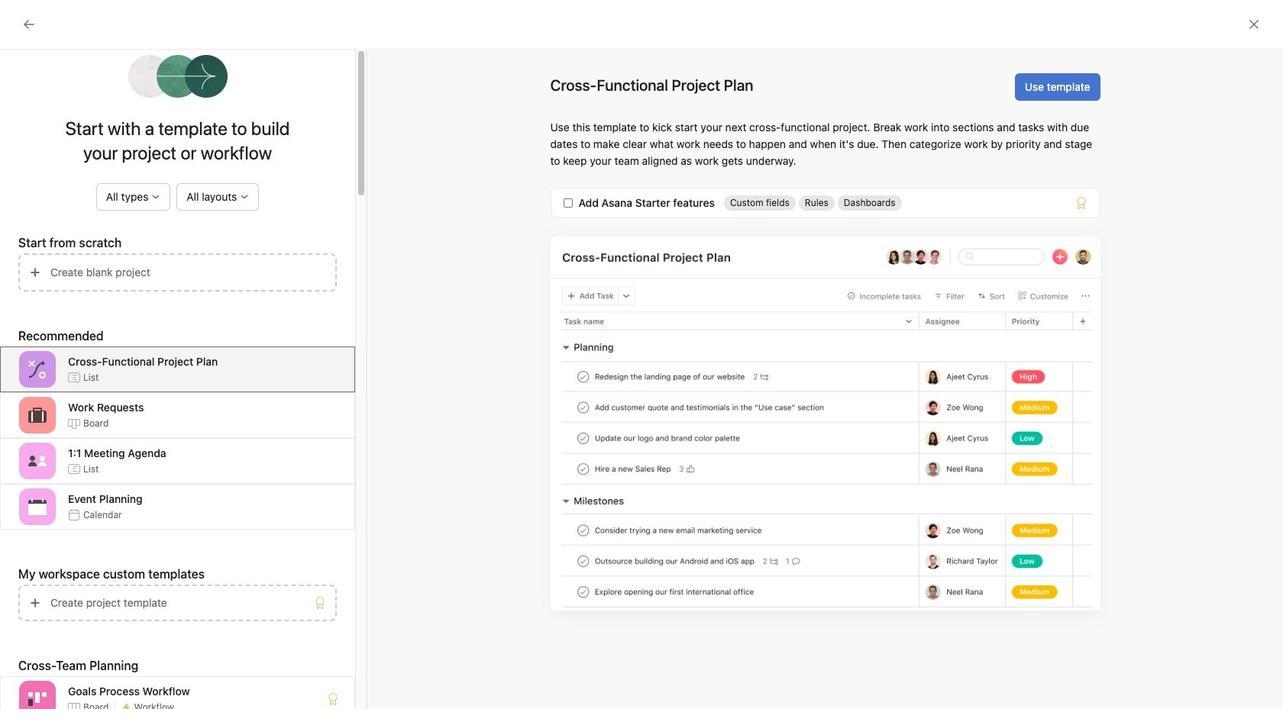 Task type: vqa. For each thing, say whether or not it's contained in the screenshot.
add to starred image
no



Task type: describe. For each thing, give the bounding box(es) containing it.
1:1 meeting agenda image
[[28, 452, 47, 471]]

1 board image from the top
[[768, 333, 786, 352]]

line_and_symbols image
[[975, 333, 994, 352]]

mark complete image
[[285, 380, 304, 399]]

Mark complete checkbox
[[285, 435, 304, 454]]

mark complete image
[[285, 435, 304, 454]]

rocket image
[[975, 278, 994, 297]]

teams element
[[0, 426, 183, 481]]

hide sidebar image
[[20, 12, 32, 24]]

work requests image
[[28, 406, 47, 425]]

event planning image
[[28, 498, 47, 516]]

global element
[[0, 37, 183, 129]]



Task type: locate. For each thing, give the bounding box(es) containing it.
None checkbox
[[563, 199, 573, 208]]

list item
[[753, 264, 960, 311], [270, 321, 721, 348], [270, 348, 721, 376], [270, 376, 721, 403], [270, 403, 721, 431], [270, 431, 721, 458], [270, 458, 721, 486]]

2 board image from the top
[[768, 388, 786, 407]]

go back image
[[23, 18, 35, 31]]

insights element
[[0, 139, 183, 243]]

add profile photo image
[[288, 228, 325, 264]]

cross-functional project plan image
[[28, 361, 47, 379]]

Mark complete checkbox
[[285, 380, 304, 399]]

board image
[[768, 333, 786, 352], [768, 388, 786, 407]]

starred element
[[0, 243, 183, 322]]

goals process workflow image
[[28, 691, 47, 709]]

close image
[[1248, 18, 1260, 31]]

1 vertical spatial board image
[[768, 388, 786, 407]]

projects element
[[0, 322, 183, 426]]

0 vertical spatial board image
[[768, 333, 786, 352]]



